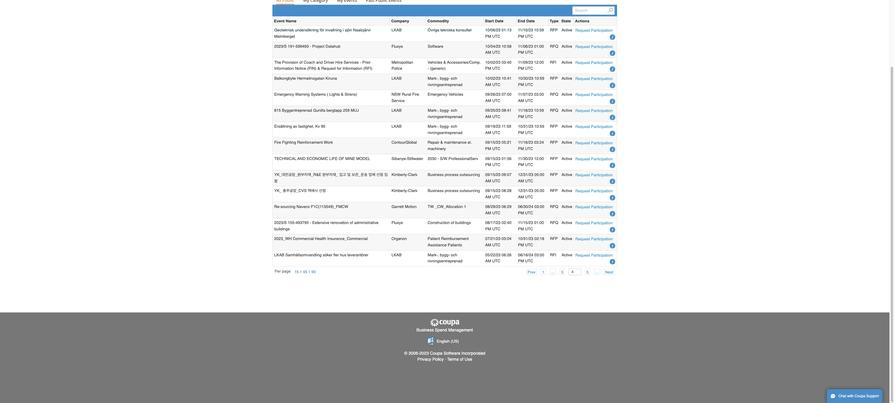 Task type: describe. For each thing, give the bounding box(es) containing it.
police
[[392, 66, 402, 71]]

11/09/23 12:00 pm utc
[[518, 60, 544, 71]]

10/06/23 01:13 pm utc
[[486, 28, 512, 39]]

request participation for 07:00
[[576, 93, 613, 97]]

yk_대전공장_원부자재_r&e 원부자재_ 입고 및 보관_운송 업체 선정 입 찰
[[274, 173, 388, 184]]

10/02/23 for am
[[486, 76, 501, 81]]

11/07/23 03:00 am utc
[[518, 92, 544, 103]]

& right the lights
[[341, 92, 344, 97]]

12/31/23 for 09:07
[[518, 173, 534, 177]]

am for 815 byggentreprenad gunilla bergtapp 259 muj
[[486, 115, 491, 119]]

yk_
[[274, 189, 282, 193]]

driver
[[324, 60, 334, 65]]

request participation button for 06:26
[[576, 252, 613, 259]]

lkab for geoteknisk undersökning för invallning i sjön naalojärvi malmberget
[[392, 28, 402, 32]]

request for 09/15/23 09:07 am utc
[[576, 173, 590, 178]]

participation for 07:00
[[591, 93, 613, 97]]

ersättning
[[274, 124, 292, 129]]

navigation containing per page
[[275, 269, 318, 276]]

övriga
[[428, 28, 440, 32]]

chat with coupa support button
[[827, 390, 883, 404]]

active for 09/19/23 11:59 am utc
[[562, 124, 573, 129]]

lights
[[330, 92, 340, 97]]

utc inside 09/15/23 08:28 am utc
[[492, 195, 501, 200]]

0 horizontal spatial 선정
[[319, 189, 326, 193]]

balkongbyte
[[274, 76, 296, 81]]

service
[[392, 99, 405, 103]]

pm for 10/31/23 10:59 pm utc
[[518, 131, 524, 135]]

request participation for 05:21
[[576, 141, 613, 145]]

pm for 11/06/23 01:00 pm utc
[[518, 50, 524, 55]]

request for 09/15/23 01:56 pm utc
[[576, 157, 590, 161]]

kimberly-clark for yk_대전공장_원부자재_r&e 원부자재_ 입고 및 보관_운송 업체 선정 입 찰
[[392, 173, 418, 177]]

start
[[485, 19, 494, 23]]

10/31/23 for 10/31/23 02:18 pm utc
[[518, 237, 534, 242]]

rfq for 11/07/23 03:00 am utc
[[550, 92, 559, 97]]

1 inside button
[[543, 271, 545, 275]]

2006-
[[409, 352, 420, 356]]

09/15/23 01:56 pm utc
[[486, 157, 512, 167]]

입
[[385, 173, 388, 177]]

search image
[[608, 8, 613, 13]]

5
[[587, 271, 589, 275]]

보관_운송
[[352, 173, 368, 177]]

model
[[356, 157, 370, 161]]

3 button
[[560, 269, 565, 276]]

construction
[[428, 221, 450, 225]]

terms of use
[[447, 358, 472, 362]]

11/30/23 12:00 pm utc
[[518, 157, 544, 167]]

pm for 09/15/23 05:21 pm utc
[[486, 147, 491, 151]]

yk_대전공장_원부자재_r&e
[[274, 173, 321, 177]]

입고
[[339, 173, 346, 177]]

type
[[550, 19, 559, 23]]

datahub
[[326, 44, 341, 49]]

participation for 11:59
[[591, 125, 613, 129]]

active for 08/29/23 06:29 am utc
[[562, 205, 573, 209]]

s/w
[[440, 157, 448, 161]]

mark-, bygg- och rivningsentreprenad for 10/02/23
[[428, 76, 463, 87]]

12:00 for 11/09/23 12:00 pm utc
[[534, 60, 544, 65]]

am for 2023/s 191-599493 - project datahub
[[486, 50, 491, 55]]

utc inside 07/21/23 03:04 am utc
[[492, 243, 501, 248]]

chat
[[839, 395, 847, 399]]

sibanye-
[[392, 157, 407, 161]]

pm for 11/30/23 12:00 pm utc
[[518, 163, 524, 167]]

and
[[316, 60, 323, 65]]

155-
[[288, 221, 296, 225]]

participation for 08:28
[[591, 189, 613, 194]]

start date
[[485, 19, 504, 23]]

of left use
[[460, 358, 464, 362]]

utc inside the 09/15/23 05:21 pm utc
[[492, 147, 501, 151]]

pm for 10/02/23 03:40 pm utc
[[486, 66, 491, 71]]

utc inside 09/26/23 07:00 am utc
[[492, 99, 501, 103]]

utc down 11/30/23 12:00 pm utc
[[525, 179, 533, 184]]

rfi for 12:00
[[550, 60, 557, 65]]

pm for 11/10/23 10:59 pm utc
[[518, 34, 524, 39]]

navigation containing prev
[[523, 269, 615, 276]]

2 ... from the left
[[596, 271, 599, 275]]

- for vehicles & accessories/comp. - (generic)
[[428, 66, 429, 71]]

rfp for 09/15/23 09:07 am utc
[[550, 173, 558, 177]]

date for start date
[[495, 19, 504, 23]]

07/21/23
[[486, 237, 501, 242]]

machinery
[[428, 147, 446, 151]]

coupa supplier portal image
[[430, 319, 460, 328]]

191-
[[288, 44, 296, 49]]

& inside "repair & maintenance el. machinery"
[[441, 141, 443, 145]]

active for 09/15/23 01:56 pm utc
[[562, 157, 573, 161]]

request participation for 06:26
[[576, 253, 613, 258]]

2023_wh
[[274, 237, 292, 242]]

fastighet,
[[298, 124, 314, 129]]

rfp for 07/21/23 03:04 am utc
[[550, 237, 558, 242]]

1 button
[[541, 269, 546, 276]]

09/19/23 11:59 am utc
[[486, 124, 511, 135]]

konsulter
[[456, 28, 472, 32]]

reinforcement
[[297, 141, 323, 145]]

request participation button for 05:21
[[576, 140, 613, 146]]

05/22/23
[[486, 253, 501, 258]]

12/31/23 05:00 am utc for 08:28
[[518, 189, 545, 200]]

re-
[[274, 205, 281, 209]]

coupa inside button
[[855, 395, 866, 399]]

project
[[312, 44, 325, 49]]

- left s/w
[[438, 157, 439, 161]]

end date
[[518, 19, 535, 23]]

Jump to page number field
[[569, 269, 582, 276]]

2023
[[420, 352, 429, 356]]

07:00
[[502, 92, 512, 97]]

start date button
[[485, 18, 504, 24]]

company button
[[391, 18, 409, 24]]

& inside vehicles & accessories/comp. - (generic)
[[444, 60, 446, 65]]

utc inside 11/15/23 01:00 pm utc
[[525, 227, 533, 232]]

extensive
[[312, 221, 329, 225]]

utc inside 11/09/23 12:00 pm utc
[[525, 66, 533, 71]]

lkab for 815 byggentreprenad gunilla bergtapp 259 muj
[[392, 108, 402, 113]]

1 | from the left
[[300, 270, 302, 275]]

english (us)
[[437, 340, 459, 344]]

request participation button for 03:04
[[576, 236, 613, 243]]

0 vertical spatial buildings
[[455, 221, 471, 225]]

utc inside 10/31/23 02:18 pm utc
[[525, 243, 533, 248]]

- for 2023/s 155-493795 - extensive renovation of administrative buildings
[[310, 221, 311, 225]]

pm for 10/30/23 10:59 pm utc
[[518, 82, 524, 87]]

vehicles inside vehicles & accessories/comp. - (generic)
[[428, 60, 443, 65]]

2023_wh commercial health insurance_commercial
[[274, 237, 368, 242]]

kiruna
[[326, 76, 337, 81]]

request participation button for 01:56
[[576, 156, 613, 162]]

utc inside 11/16/23 10:59 pm utc
[[525, 115, 533, 119]]

utc inside 11/06/23 01:00 pm utc
[[525, 50, 533, 55]]

utc inside 10/30/23 10:59 pm utc
[[525, 82, 533, 87]]

11/09/23
[[518, 60, 533, 65]]

utc inside 09/15/23 09:07 am utc
[[492, 179, 501, 184]]

insurance_commercial
[[327, 237, 368, 242]]

bygg- for 09/25/23 08:41 am utc
[[440, 108, 450, 113]]

01:00 for 11/06/23 01:00 pm utc
[[534, 44, 544, 49]]

participation for 08:41
[[591, 109, 613, 113]]

01:13
[[502, 28, 512, 32]]

rfq for 11/06/23 01:00 pm utc
[[550, 44, 559, 49]]

_cw_allocation
[[435, 205, 463, 209]]

01:00 for 11/15/23 01:00 pm utc
[[534, 221, 544, 225]]

mark-, bygg- och rivningsentreprenad for 05/22/23
[[428, 253, 463, 264]]

stillwater
[[407, 157, 423, 161]]

utc inside 10/31/23 10:59 pm utc
[[525, 131, 533, 135]]

contourglobal
[[392, 141, 417, 145]]

request participation button for 09:07
[[576, 172, 613, 178]]

rfp for 09/15/23 05:21 pm utc
[[550, 141, 558, 145]]

12/31/23 for 08:28
[[518, 189, 534, 193]]

name
[[286, 19, 297, 23]]

repair
[[428, 141, 440, 145]]

15 button
[[293, 269, 300, 276]]

participation for 10:41
[[591, 77, 613, 81]]

05:00 for 09/15/23 09:07 am utc
[[535, 173, 545, 177]]

2 information from the left
[[343, 66, 362, 71]]

request participation for 01:13
[[576, 28, 613, 33]]

1 ... from the left
[[551, 271, 555, 275]]

date for end date
[[527, 19, 535, 23]]

privacy policy
[[418, 358, 444, 362]]

utc inside 10/04/23 10:58 am utc
[[492, 50, 501, 55]]

active for 10/02/23 10:41 am utc
[[562, 76, 573, 81]]

am up 06/30/24
[[518, 195, 524, 200]]

09/25/23
[[486, 108, 501, 113]]

mark-, bygg- och rivningsentreprenad for 09/25/23
[[428, 108, 463, 119]]

lkab for balkongbyte hermelinsgatan kiruna
[[392, 76, 402, 81]]

am inside 11/07/23 03:00 am utc
[[518, 99, 524, 103]]

선정 inside yk_대전공장_원부자재_r&e 원부자재_ 입고 및 보관_운송 업체 선정 입 찰
[[377, 173, 383, 177]]

11/16/23 for 11/16/23 10:59 pm utc
[[518, 108, 533, 113]]

request participation for 02:40
[[576, 221, 613, 226]]

utc inside 10/02/23 03:40 pm utc
[[492, 66, 501, 71]]

fire inside the nsw rural fire service
[[413, 92, 419, 97]]

10/31/23 02:18 pm utc
[[518, 237, 545, 248]]

11/30/23
[[518, 157, 533, 161]]

tw _cw_allocation 1
[[428, 205, 466, 209]]

repair & maintenance el. machinery
[[428, 141, 472, 151]]

reimbursement
[[441, 237, 469, 242]]

1 horizontal spatial software
[[444, 352, 461, 356]]

naalojärvi
[[353, 28, 371, 32]]

2 ... button from the left
[[594, 269, 600, 276]]

lkab for lkab samhällsomvandling söker fler hus leverantörer
[[392, 253, 402, 258]]

am for ersättning av fastighet, kv 95
[[486, 131, 491, 135]]

2 vertical spatial business
[[417, 328, 434, 333]]

request participation for 10:41
[[576, 77, 613, 81]]

0 horizontal spatial 1
[[464, 205, 466, 209]]

1 ... button from the left
[[550, 269, 556, 276]]

leverantörer
[[348, 253, 369, 258]]

geoteknisk undersökning för invallning i sjön naalojärvi malmberget
[[274, 28, 371, 39]]

utc inside 06/30/24 03:00 pm utc
[[525, 211, 533, 216]]

and
[[298, 157, 306, 161]]

1 vertical spatial fire
[[274, 141, 281, 145]]

rfq for 11/15/23 01:00 pm utc
[[550, 221, 559, 225]]

am for lkab samhällsomvandling söker fler hus leverantörer
[[486, 259, 491, 264]]

mark- for 05/22/23
[[428, 253, 438, 258]]

원부자재_
[[323, 173, 338, 177]]

active for 05/22/23 06:26 am utc
[[562, 253, 573, 258]]

11/16/23 03:24 pm utc
[[518, 141, 544, 151]]

outsourcing for 09/15/23 08:28 am utc
[[460, 189, 480, 193]]

09/19/23
[[486, 124, 501, 129]]

buildings inside 2023/s 155-493795 - extensive renovation of administrative buildings
[[274, 227, 290, 232]]

request participation button for 08:28
[[576, 188, 613, 195]]

© 2006-2023 coupa software incorporated
[[404, 352, 486, 356]]

01:56
[[502, 157, 512, 161]]

request for 07/21/23 03:04 am utc
[[576, 237, 590, 242]]

request participation for 08:28
[[576, 189, 613, 194]]

2023/s 155-493795 - extensive renovation of administrative buildings
[[274, 221, 379, 232]]

warning
[[295, 92, 310, 97]]

90 button
[[310, 269, 318, 276]]

(rfi)
[[364, 66, 373, 71]]

pm for 11/15/23 01:00 pm utc
[[518, 227, 524, 232]]



Task type: vqa. For each thing, say whether or not it's contained in the screenshot.
'09/15/23 05:21 PM UTC'
yes



Task type: locate. For each thing, give the bounding box(es) containing it.
business process outsourcing down 2030 - s/w professionalserv
[[428, 173, 480, 177]]

rfq for 06/30/24 03:00 pm utc
[[550, 205, 559, 209]]

tw
[[428, 205, 434, 209]]

lkab down 2023_wh
[[274, 253, 284, 258]]

utc inside 11/07/23 03:00 am utc
[[525, 99, 533, 103]]

05:00 down 11/30/23 12:00 pm utc
[[535, 173, 545, 177]]

re-sourcing naveco f1c(113549)_fmcw
[[274, 205, 348, 209]]

sibanye-stillwater
[[392, 157, 423, 161]]

am inside 08/29/23 06:29 am utc
[[486, 211, 491, 216]]

2 fluxys from the top
[[392, 221, 403, 225]]

0 vertical spatial clark
[[408, 173, 418, 177]]

4 mark- from the top
[[428, 253, 438, 258]]

1 kimberly- from the top
[[392, 173, 408, 177]]

9 participation from the top
[[591, 157, 613, 161]]

mark- up repair
[[428, 124, 438, 129]]

, down assistance
[[438, 253, 439, 258]]

commercial
[[293, 237, 314, 242]]

1 vertical spatial buildings
[[274, 227, 290, 232]]

am inside 05/22/23 06:26 am utc
[[486, 259, 491, 264]]

12:00 right 11/09/23
[[534, 60, 544, 65]]

1 information from the left
[[274, 66, 294, 71]]

09/15/23 inside the 09/15/23 05:21 pm utc
[[486, 141, 501, 145]]

emergency down balkongbyte
[[274, 92, 294, 97]]

terms of use link
[[447, 358, 472, 362]]

am inside 07/21/23 03:04 am utc
[[486, 243, 491, 248]]

10:59 inside 10/31/23 10:59 pm utc
[[535, 124, 545, 129]]

request participation for 10:58
[[576, 44, 613, 49]]

fler
[[334, 253, 339, 258]]

03:00 inside 06/16/24 03:00 pm utc
[[535, 253, 545, 258]]

rfq right 06/30/24 03:00 pm utc
[[550, 205, 559, 209]]

mark-, bygg- och rivningsentreprenad for 09/19/23
[[428, 124, 463, 135]]

1 horizontal spatial |
[[309, 270, 310, 275]]

2023/s down malmberget
[[274, 44, 287, 49]]

utc inside 11/10/23 10:59 pm utc
[[525, 34, 533, 39]]

1 active from the top
[[562, 28, 573, 32]]

pm for 06/30/24 03:00 pm utc
[[518, 211, 524, 216]]

4 09/15/23 from the top
[[486, 189, 501, 193]]

am up 09/15/23 08:28 am utc
[[486, 179, 491, 184]]

2 rivningsentreprenad from the top
[[428, 115, 463, 119]]

0 vertical spatial process
[[445, 173, 459, 177]]

outsourcing for 09/15/23 09:07 am utc
[[460, 173, 480, 177]]

7 request participation from the top
[[576, 125, 613, 129]]

01:00 inside 11/06/23 01:00 pm utc
[[534, 44, 544, 49]]

och for 10/02/23 10:41 am utc
[[451, 76, 457, 81]]

am for balkongbyte hermelinsgatan kiruna
[[486, 82, 491, 87]]

rivningsentreprenad for 05/22/23 06:26 am utc
[[428, 259, 463, 264]]

3 bygg- from the top
[[440, 124, 450, 129]]

2 01:00 from the top
[[534, 221, 544, 225]]

am down 11/07/23
[[518, 99, 524, 103]]

participation for 09:07
[[591, 173, 613, 178]]

am down 10/04/23
[[486, 50, 491, 55]]

lkab down police
[[392, 76, 402, 81]]

12 active from the top
[[562, 205, 573, 209]]

0 vertical spatial 01:00
[[534, 44, 544, 49]]

pm down 06/16/24
[[518, 259, 524, 264]]

1 vertical spatial outsourcing
[[460, 189, 480, 193]]

4 request participation button from the top
[[576, 76, 613, 82]]

7 request participation button from the top
[[576, 124, 613, 130]]

2 mark- from the top
[[428, 108, 438, 113]]

vehicles down vehicles & accessories/comp. - (generic)
[[449, 92, 464, 97]]

privacy
[[418, 358, 432, 362]]

am down 07/21/23
[[486, 243, 491, 248]]

2 12/31/23 05:00 am utc from the top
[[518, 189, 545, 200]]

i
[[343, 28, 344, 32]]

1 fluxys from the top
[[392, 44, 403, 49]]

- inside 2023/s 155-493795 - extensive renovation of administrative buildings
[[310, 221, 311, 225]]

clark for yk_대전공장_원부자재_r&e 원부자재_ 입고 및 보관_운송 업체 선정 입 찰
[[408, 173, 418, 177]]

hire
[[336, 60, 343, 65]]

utc up 06/30/24
[[525, 195, 533, 200]]

10 participation from the top
[[591, 173, 613, 178]]

pm inside 10/31/23 10:59 pm utc
[[518, 131, 524, 135]]

, for 05/22/23
[[438, 253, 439, 258]]

am down 09/25/23
[[486, 115, 491, 119]]

el.
[[468, 141, 472, 145]]

1 vertical spatial business process outsourcing
[[428, 189, 480, 193]]

utc up 09/15/23 09:07 am utc
[[492, 163, 501, 167]]

utc inside 10/02/23 10:41 am utc
[[492, 82, 501, 87]]

3 och from the top
[[451, 124, 457, 129]]

utc inside 09/19/23 11:59 am utc
[[492, 131, 501, 135]]

construction of buildings
[[428, 221, 471, 225]]

2023/s inside 2023/s 155-493795 - extensive renovation of administrative buildings
[[274, 221, 287, 225]]

0 horizontal spatial emergency
[[274, 92, 294, 97]]

utc inside 08/17/23 02:40 pm utc
[[492, 227, 501, 232]]

clark down stillwater
[[408, 173, 418, 177]]

06:29
[[502, 205, 512, 209]]

pm inside 11/30/23 12:00 pm utc
[[518, 163, 524, 167]]

3 participation from the top
[[591, 60, 613, 65]]

bergtapp
[[327, 108, 342, 113]]

pm inside "09/15/23 01:56 pm utc"
[[486, 163, 491, 167]]

pm for 06/16/24 03:00 pm utc
[[518, 259, 524, 264]]

1 process from the top
[[445, 173, 459, 177]]

pm inside 06/30/24 03:00 pm utc
[[518, 211, 524, 216]]

4 rfq from the top
[[550, 205, 559, 209]]

fluxys up metropolitan
[[392, 44, 403, 49]]

request for 08/29/23 06:29 am utc
[[576, 205, 590, 210]]

0 vertical spatial coupa
[[430, 352, 443, 356]]

emergency warning systems ( lights & sirens)
[[274, 92, 357, 97]]

0 horizontal spatial coupa
[[430, 352, 443, 356]]

2 vertical spatial 03:00
[[535, 253, 545, 258]]

, down (generic)
[[438, 76, 439, 81]]

5 rfp from the top
[[550, 157, 558, 161]]

11 active from the top
[[562, 189, 573, 193]]

1 rivningsentreprenad from the top
[[428, 82, 463, 87]]

10:59 inside 11/10/23 10:59 pm utc
[[534, 28, 544, 32]]

1 vertical spatial 11/16/23
[[518, 141, 533, 145]]

1 vertical spatial rfi
[[550, 253, 557, 258]]

request participation button for 06:29
[[576, 204, 613, 211]]

0 horizontal spatial vehicles
[[428, 60, 443, 65]]

03:00 right 11/07/23
[[534, 92, 544, 97]]

am inside 10/02/23 10:41 am utc
[[486, 82, 491, 87]]

emergency vehicles
[[428, 92, 464, 97]]

10:59 right 10/30/23
[[535, 76, 545, 81]]

am for 2023_wh commercial health insurance_commercial
[[486, 243, 491, 248]]

1 vertical spatial vehicles
[[449, 92, 464, 97]]

utc down 11/15/23 on the bottom right of the page
[[525, 227, 533, 232]]

2 10/02/23 from the top
[[486, 76, 501, 81]]

active for 08/17/23 02:40 pm utc
[[562, 221, 573, 225]]

- for 2023/s 191-599493 - project datahub
[[310, 44, 311, 49]]

och down patients
[[451, 253, 457, 258]]

11/16/23 inside 11/16/23 03:24 pm utc
[[518, 141, 533, 145]]

mark-, bygg- och rivningsentreprenad down assistance
[[428, 253, 463, 264]]

emergency for emergency vehicles
[[428, 92, 448, 97]]

event name button
[[274, 18, 297, 24]]

0 vertical spatial 12/31/23
[[518, 173, 534, 177]]

pm inside 06/16/24 03:00 pm utc
[[518, 259, 524, 264]]

bygg- up maintenance at top
[[440, 124, 450, 129]]

bygg- for 10/02/23 10:41 am utc
[[440, 76, 450, 81]]

1 rfq from the top
[[550, 44, 559, 49]]

per
[[275, 270, 281, 274]]

lkab for ersättning av fastighet, kv 95
[[392, 124, 402, 129]]

of right the renovation
[[350, 221, 353, 225]]

12 participation from the top
[[591, 205, 613, 210]]

03:00 inside 06/30/24 03:00 pm utc
[[535, 205, 545, 209]]

15 participation from the top
[[591, 253, 613, 258]]

0 vertical spatial 12/31/23 05:00 am utc
[[518, 173, 545, 184]]

05:00
[[535, 173, 545, 177], [535, 189, 545, 193]]

1 vertical spatial clark
[[408, 189, 418, 193]]

rfp for 09/15/23 01:56 pm utc
[[550, 157, 558, 161]]

request for 09/26/23 07:00 am utc
[[576, 93, 590, 97]]

lkab down organon
[[392, 253, 402, 258]]

1 vertical spatial 2023/s
[[274, 221, 287, 225]]

599493
[[296, 44, 309, 49]]

pm inside 11/09/23 12:00 pm utc
[[518, 66, 524, 71]]

10/04/23
[[486, 44, 501, 49]]

1 horizontal spatial 1
[[543, 271, 545, 275]]

mark- for 09/25/23
[[428, 108, 438, 113]]

participation for 06:29
[[591, 205, 613, 210]]

business process outsourcing up _cw_allocation on the bottom of the page
[[428, 189, 480, 193]]

10:59 for 10/31/23 10:59 pm utc
[[535, 124, 545, 129]]

1 right the prev
[[543, 271, 545, 275]]

12/31/23 up 06/30/24
[[518, 189, 534, 193]]

1 kimberly-clark from the top
[[392, 173, 418, 177]]

및
[[347, 173, 351, 177]]

fighting
[[282, 141, 296, 145]]

12:00 inside 11/09/23 12:00 pm utc
[[534, 60, 544, 65]]

0 vertical spatial kimberly-
[[392, 173, 408, 177]]

utc down 09/19/23
[[492, 131, 501, 135]]

kimberly- for yk_ 충주공장_cvs 택배사 선정
[[392, 189, 408, 193]]

0 vertical spatial rfi
[[550, 60, 557, 65]]

organon
[[392, 237, 407, 242]]

1 2023/s from the top
[[274, 44, 287, 49]]

2 clark from the top
[[408, 189, 418, 193]]

01:00 right 11/06/23
[[534, 44, 544, 49]]

request inside the provision of coach and driver hire services - prior information notice (pin) & request for information (rfi)
[[321, 66, 336, 71]]

process up _cw_allocation on the bottom of the page
[[445, 189, 459, 193]]

utc inside 06/16/24 03:00 pm utc
[[525, 259, 533, 264]]

next
[[606, 271, 614, 275]]

company
[[391, 19, 409, 23]]

active
[[562, 28, 573, 32], [562, 44, 573, 49], [562, 60, 573, 65], [562, 76, 573, 81], [562, 92, 573, 97], [562, 108, 573, 113], [562, 124, 573, 129], [562, 141, 573, 145], [562, 157, 573, 161], [562, 173, 573, 177], [562, 189, 573, 193], [562, 205, 573, 209], [562, 221, 573, 225], [562, 237, 573, 242], [562, 253, 573, 258]]

request participation button for 08:41
[[576, 108, 613, 114]]

participation for 06:26
[[591, 253, 613, 258]]

patient
[[428, 237, 440, 242]]

mark-
[[428, 76, 438, 81], [428, 108, 438, 113], [428, 124, 438, 129], [428, 253, 438, 258]]

request for 10/04/23 10:58 am utc
[[576, 44, 590, 49]]

am for re-sourcing naveco f1c(113549)_fmcw
[[486, 211, 491, 216]]

10/02/23 inside 10/02/23 03:40 pm utc
[[486, 60, 501, 65]]

... right 5
[[596, 271, 599, 275]]

participation for 01:13
[[591, 28, 613, 33]]

10:59 down 11/07/23 03:00 am utc
[[534, 108, 544, 113]]

1 10/02/23 from the top
[[486, 60, 501, 65]]

rivningsentreprenad up "repair & maintenance el. machinery"
[[428, 131, 463, 135]]

health
[[315, 237, 326, 242]]

the provision of coach and driver hire services - prior information notice (pin) & request for information (rfi)
[[274, 60, 373, 71]]

0 vertical spatial vehicles
[[428, 60, 443, 65]]

och for 09/19/23 11:59 am utc
[[451, 124, 457, 129]]

pm inside 11/16/23 10:59 pm utc
[[518, 115, 524, 119]]

11/06/23 01:00 pm utc
[[518, 44, 544, 55]]

lkab up contourglobal
[[392, 124, 402, 129]]

&
[[444, 60, 446, 65], [318, 66, 320, 71], [341, 92, 344, 97], [441, 141, 443, 145]]

... left 3
[[551, 271, 555, 275]]

utc inside 09/25/23 08:41 am utc
[[492, 115, 501, 119]]

pm down 10/06/23
[[486, 34, 491, 39]]

fluxys
[[392, 44, 403, 49], [392, 221, 403, 225]]

chat with coupa support
[[839, 395, 880, 399]]

10:59 inside 11/16/23 10:59 pm utc
[[534, 108, 544, 113]]

3 rfp from the top
[[550, 124, 558, 129]]

11/16/23 left 03:24 at the right
[[518, 141, 533, 145]]

utc up 08/29/23
[[492, 195, 501, 200]]

rfp for 10/02/23 10:41 am utc
[[550, 76, 558, 81]]

actions
[[575, 19, 590, 23]]

11/10/23
[[518, 28, 533, 32]]

10 active from the top
[[562, 173, 573, 177]]

0 vertical spatial fluxys
[[392, 44, 403, 49]]

rfq right 11/07/23 03:00 am utc
[[550, 92, 559, 97]]

am inside 10/04/23 10:58 am utc
[[486, 50, 491, 55]]

2 participation from the top
[[591, 44, 613, 49]]

mark- down (generic)
[[428, 76, 438, 81]]

1 vertical spatial 1
[[543, 271, 545, 275]]

03:00 for 06/30/24 03:00 pm utc
[[535, 205, 545, 209]]

1 vertical spatial 01:00
[[534, 221, 544, 225]]

garrett
[[392, 205, 404, 209]]

emergency down (generic)
[[428, 92, 448, 97]]

0 vertical spatial fire
[[413, 92, 419, 97]]

11/16/23 inside 11/16/23 10:59 pm utc
[[518, 108, 533, 113]]

pm inside 08/17/23 02:40 pm utc
[[486, 227, 491, 232]]

pm for 08/17/23 02:40 pm utc
[[486, 227, 491, 232]]

rfp for 10/06/23 01:13 pm utc
[[550, 28, 558, 32]]

of inside the provision of coach and driver hire services - prior information notice (pin) & request for information (rfi)
[[300, 60, 303, 65]]

05:00 up 06/30/24 03:00 pm utc
[[535, 189, 545, 193]]

10/02/23 10:41 am utc
[[486, 76, 512, 87]]

2 rfi from the top
[[550, 253, 557, 258]]

09/15/23 for 09/15/23 08:28 am utc
[[486, 189, 501, 193]]

13 request participation from the top
[[576, 221, 613, 226]]

0 horizontal spatial navigation
[[275, 269, 318, 276]]

information down services
[[343, 66, 362, 71]]

pm inside the 09/15/23 05:21 pm utc
[[486, 147, 491, 151]]

pm inside 10/02/23 03:40 pm utc
[[486, 66, 491, 71]]

1 horizontal spatial information
[[343, 66, 362, 71]]

request for 09/15/23 05:21 pm utc
[[576, 141, 590, 145]]

09/15/23 left 01:56
[[486, 157, 501, 161]]

3 request participation from the top
[[576, 60, 613, 65]]

am inside 09/25/23 08:41 am utc
[[486, 115, 491, 119]]

1 horizontal spatial 선정
[[377, 173, 383, 177]]

2 kimberly- from the top
[[392, 189, 408, 193]]

pm up 09/15/23 09:07 am utc
[[486, 163, 491, 167]]

nsw rural fire service
[[392, 92, 419, 103]]

1 vertical spatial coupa
[[855, 395, 866, 399]]

09/15/23 inside "09/15/23 01:56 pm utc"
[[486, 157, 501, 161]]

request participation for 09:07
[[576, 173, 613, 178]]

& inside the provision of coach and driver hire services - prior information notice (pin) & request for information (rfi)
[[318, 66, 320, 71]]

3
[[561, 271, 564, 275]]

rfp for 09/19/23 11:59 am utc
[[550, 124, 558, 129]]

Search text field
[[573, 6, 615, 15]]

business down 2030
[[428, 173, 444, 177]]

10/02/23 inside 10/02/23 10:41 am utc
[[486, 76, 501, 81]]

utc up 11/16/23 03:24 pm utc
[[525, 131, 533, 135]]

garrett motion
[[392, 205, 417, 209]]

utc inside 11/30/23 12:00 pm utc
[[525, 163, 533, 167]]

09/15/23 inside 09/15/23 09:07 am utc
[[486, 173, 501, 177]]

1 horizontal spatial emergency
[[428, 92, 448, 97]]

05:21
[[502, 141, 512, 145]]

06:26
[[502, 253, 512, 258]]

1 horizontal spatial vehicles
[[449, 92, 464, 97]]

pm inside 11/10/23 10:59 pm utc
[[518, 34, 524, 39]]

0 vertical spatial 선정
[[377, 173, 383, 177]]

rfq right 11/06/23 01:00 pm utc
[[550, 44, 559, 49]]

pm inside 11/16/23 03:24 pm utc
[[518, 147, 524, 151]]

pm inside 11/15/23 01:00 pm utc
[[518, 227, 524, 232]]

samhällsomvandling
[[286, 253, 322, 258]]

, up repair
[[438, 124, 439, 129]]

kimberly-clark down sibanye-stillwater
[[392, 173, 418, 177]]

av
[[293, 124, 297, 129]]

0 vertical spatial 10/31/23
[[518, 124, 534, 129]]

5 request participation button from the top
[[576, 92, 613, 98]]

rivningsentreprenad up emergency vehicles on the top
[[428, 82, 463, 87]]

pm inside 10/30/23 10:59 pm utc
[[518, 82, 524, 87]]

2 rfq from the top
[[550, 92, 559, 97]]

0 vertical spatial 05:00
[[535, 173, 545, 177]]

2 navigation from the left
[[523, 269, 615, 276]]

5 active from the top
[[562, 92, 573, 97]]

fire right rural
[[413, 92, 419, 97]]

6 participation from the top
[[591, 109, 613, 113]]

1 vertical spatial kimberly-clark
[[392, 189, 418, 193]]

0 vertical spatial business
[[428, 173, 444, 177]]

& up (generic)
[[444, 60, 446, 65]]

2 2023/s from the top
[[274, 221, 287, 225]]

11 request participation button from the top
[[576, 188, 613, 195]]

am for emergency warning systems ( lights & sirens)
[[486, 99, 491, 103]]

bygg- down emergency vehicles on the top
[[440, 108, 450, 113]]

01:00
[[534, 44, 544, 49], [534, 221, 544, 225]]

utc inside 05/22/23 06:26 am utc
[[492, 259, 501, 264]]

0 vertical spatial business process outsourcing
[[428, 173, 480, 177]]

buildings up 2023_wh
[[274, 227, 290, 232]]

06/30/24 03:00 pm utc
[[518, 205, 545, 216]]

1 vertical spatial 05:00
[[535, 189, 545, 193]]

navigation
[[275, 269, 318, 276], [523, 269, 615, 276]]

12/31/23 05:00 am utc down 11/30/23 12:00 pm utc
[[518, 173, 545, 184]]

process for 09/15/23 08:28 am utc
[[445, 189, 459, 193]]

yk_ 충주공장_cvs 택배사 선정
[[274, 189, 326, 193]]

0 horizontal spatial ...
[[551, 271, 555, 275]]

1 , from the top
[[438, 76, 439, 81]]

10 request participation button from the top
[[576, 172, 613, 178]]

12 request participation button from the top
[[576, 204, 613, 211]]

bygg- down (generic)
[[440, 76, 450, 81]]

0 horizontal spatial |
[[300, 270, 302, 275]]

09/15/23 left 09:07 at the right of the page
[[486, 173, 501, 177]]

hus
[[340, 253, 347, 258]]

rfi for 03:00
[[550, 253, 557, 258]]

, for 09/25/23
[[438, 108, 439, 113]]

1 request participation from the top
[[576, 28, 613, 33]]

0 horizontal spatial ... button
[[550, 269, 556, 276]]

technical
[[274, 157, 297, 161]]

1 rfi from the top
[[550, 60, 557, 65]]

1 mark-, bygg- och rivningsentreprenad from the top
[[428, 76, 463, 87]]

3 09/15/23 from the top
[[486, 173, 501, 177]]

1 horizontal spatial fire
[[413, 92, 419, 97]]

utc inside 10/06/23 01:13 pm utc
[[492, 34, 501, 39]]

pm down 11/15/23 on the bottom right of the page
[[518, 227, 524, 232]]

am inside 09/15/23 08:28 am utc
[[486, 195, 491, 200]]

pm up 10/31/23 10:59 pm utc
[[518, 115, 524, 119]]

participation for 01:56
[[591, 157, 613, 161]]

1 vertical spatial 12:00
[[534, 157, 544, 161]]

request for 09/25/23 08:41 am utc
[[576, 109, 590, 113]]

rfq right 11/15/23 01:00 pm utc
[[550, 221, 559, 225]]

rural
[[402, 92, 411, 97]]

- inside vehicles & accessories/comp. - (generic)
[[428, 66, 429, 71]]

11 request participation from the top
[[576, 189, 613, 194]]

0 vertical spatial 03:00
[[534, 92, 544, 97]]

10 request participation from the top
[[576, 173, 613, 178]]

kimberly-clark for yk_ 충주공장_cvs 택배사 선정
[[392, 189, 418, 193]]

03:40
[[502, 60, 512, 65]]

active for 09/25/23 08:41 am utc
[[562, 108, 573, 113]]

request for 10/02/23 03:40 pm utc
[[576, 60, 590, 65]]

4 , from the top
[[438, 253, 439, 258]]

2 12:00 from the top
[[534, 157, 544, 161]]

request participation for 03:04
[[576, 237, 613, 242]]

mark-, bygg- och rivningsentreprenad up maintenance at top
[[428, 124, 463, 135]]

,
[[438, 76, 439, 81], [438, 108, 439, 113], [438, 124, 439, 129], [438, 253, 439, 258]]

2 request participation button from the top
[[576, 43, 613, 50]]

söker
[[323, 253, 333, 258]]

10/31/23 inside 10/31/23 02:18 pm utc
[[518, 237, 534, 242]]

13 request participation button from the top
[[576, 220, 613, 227]]

bygg- for 09/19/23 11:59 am utc
[[440, 124, 450, 129]]

0 vertical spatial 11/16/23
[[518, 108, 533, 113]]

2 | from the left
[[309, 270, 310, 275]]

3 rfq from the top
[[550, 108, 559, 113]]

patients
[[448, 243, 462, 248]]

utc down 10/30/23
[[525, 82, 533, 87]]

3 active from the top
[[562, 60, 573, 65]]

10/02/23 03:40 pm utc
[[486, 60, 512, 71]]

english
[[437, 340, 450, 344]]

45
[[303, 270, 307, 275]]

actions button
[[575, 18, 590, 24]]

sirens)
[[345, 92, 357, 97]]

09/25/23 08:41 am utc
[[486, 108, 512, 119]]

1 vertical spatial software
[[444, 352, 461, 356]]

vehicles
[[428, 60, 443, 65], [449, 92, 464, 97]]

03:00 inside 11/07/23 03:00 am utc
[[534, 92, 544, 97]]

7 participation from the top
[[591, 125, 613, 129]]

02:40
[[502, 221, 512, 225]]

business process outsourcing for 09/15/23 08:28 am utc
[[428, 189, 480, 193]]

utc inside 11/16/23 03:24 pm utc
[[525, 147, 533, 151]]

1 09/15/23 from the top
[[486, 141, 501, 145]]

am up 08/29/23
[[486, 195, 491, 200]]

business for 09/15/23 09:07 am utc
[[428, 173, 444, 177]]

1 vertical spatial 12/31/23 05:00 am utc
[[518, 189, 545, 200]]

0 vertical spatial 1
[[464, 205, 466, 209]]

active for 10/02/23 03:40 pm utc
[[562, 60, 573, 65]]

rivningsentreprenad down assistance
[[428, 259, 463, 264]]

3 mark-, bygg- och rivningsentreprenad from the top
[[428, 124, 463, 135]]

2 rfp from the top
[[550, 76, 558, 81]]

4 active from the top
[[562, 76, 573, 81]]

malmberget
[[274, 34, 295, 39]]

6 rfp from the top
[[550, 173, 558, 177]]

, for 09/19/23
[[438, 124, 439, 129]]

0 horizontal spatial fire
[[274, 141, 281, 145]]

1 05:00 from the top
[[535, 173, 545, 177]]

pm up 10/02/23 10:41 am utc
[[486, 66, 491, 71]]

0 horizontal spatial information
[[274, 66, 294, 71]]

3 , from the top
[[438, 124, 439, 129]]

10/06/23
[[486, 28, 501, 32]]

10/02/23 left 10:41
[[486, 76, 501, 81]]

10/02/23 left 03:40
[[486, 60, 501, 65]]

metropolitan police
[[392, 60, 413, 71]]

am
[[486, 50, 491, 55], [486, 82, 491, 87], [486, 99, 491, 103], [518, 99, 524, 103], [486, 115, 491, 119], [486, 131, 491, 135], [486, 179, 491, 184], [518, 179, 524, 184], [486, 195, 491, 200], [518, 195, 524, 200], [486, 211, 491, 216], [486, 243, 491, 248], [486, 259, 491, 264]]

1 vertical spatial 10/31/23
[[518, 237, 534, 242]]

0 horizontal spatial software
[[428, 44, 443, 49]]

request participation button for 11:59
[[576, 124, 613, 130]]

request participation button for 02:40
[[576, 220, 613, 227]]

pm inside 10/31/23 02:18 pm utc
[[518, 243, 524, 248]]

10/31/23 left 02:18
[[518, 237, 534, 242]]

8 participation from the top
[[591, 141, 613, 145]]

1 vertical spatial process
[[445, 189, 459, 193]]

10:59 for 10/30/23 10:59 pm utc
[[535, 76, 545, 81]]

... button right 1 button at bottom
[[550, 269, 556, 276]]

utc down 09/26/23 in the top right of the page
[[492, 99, 501, 103]]

of right the construction
[[451, 221, 454, 225]]

utc inside 08/29/23 06:29 am utc
[[492, 211, 501, 216]]

coupa right with
[[855, 395, 866, 399]]

am inside 09/26/23 07:00 am utc
[[486, 99, 491, 103]]

participation for 03:04
[[591, 237, 613, 242]]

1 vertical spatial fluxys
[[392, 221, 403, 225]]

request for 09/15/23 08:28 am utc
[[576, 189, 590, 194]]

2 10/31/23 from the top
[[518, 237, 534, 242]]

9 request participation from the top
[[576, 157, 613, 161]]

active for 09/15/23 08:28 am utc
[[562, 189, 573, 193]]

11/16/23 for 11/16/23 03:24 pm utc
[[518, 141, 533, 145]]

10:59 inside 10/30/23 10:59 pm utc
[[535, 76, 545, 81]]

participation for 05:21
[[591, 141, 613, 145]]

utc inside "09/15/23 01:56 pm utc"
[[492, 163, 501, 167]]

1 horizontal spatial ...
[[596, 271, 599, 275]]

type button
[[550, 18, 559, 24]]

03:00 for 06/16/24 03:00 pm utc
[[535, 253, 545, 258]]

support
[[867, 395, 880, 399]]

- inside the provision of coach and driver hire services - prior information notice (pin) & request for information (rfi)
[[360, 60, 361, 65]]

tab list
[[273, 0, 617, 5]]

12:00 right 11/30/23
[[534, 157, 544, 161]]

1 12/31/23 05:00 am utc from the top
[[518, 173, 545, 184]]

4 rfp from the top
[[550, 141, 558, 145]]

am down 11/30/23 12:00 pm utc
[[518, 179, 524, 184]]

충주공장_cvs
[[283, 189, 307, 193]]

1 vertical spatial 선정
[[319, 189, 326, 193]]

geoteknisk
[[274, 28, 294, 32]]

6 request participation from the top
[[576, 109, 613, 113]]

10:59 down 11/16/23 10:59 pm utc
[[535, 124, 545, 129]]

rfi right 06/16/24 03:00 pm utc
[[550, 253, 557, 258]]

the
[[274, 60, 281, 65]]

of inside 2023/s 155-493795 - extensive renovation of administrative buildings
[[350, 221, 353, 225]]

12:00 inside 11/30/23 12:00 pm utc
[[534, 157, 544, 161]]

1 clark from the top
[[408, 173, 418, 177]]

09:07
[[502, 173, 512, 177]]

01:00 inside 11/15/23 01:00 pm utc
[[534, 221, 544, 225]]

10/02/23 for pm
[[486, 60, 501, 65]]

request participation for 11:59
[[576, 125, 613, 129]]

4 mark-, bygg- och rivningsentreprenad from the top
[[428, 253, 463, 264]]

1 horizontal spatial buildings
[[455, 221, 471, 225]]

state button
[[562, 18, 571, 24]]

fluxys down garrett
[[392, 221, 403, 225]]

1 mark- from the top
[[428, 76, 438, 81]]

pm inside 11/06/23 01:00 pm utc
[[518, 50, 524, 55]]

15 | 45 | 90
[[295, 270, 316, 275]]

pm for 10/06/23 01:13 pm utc
[[486, 34, 491, 39]]

0 vertical spatial 10/02/23
[[486, 60, 501, 65]]

am down 09/19/23
[[486, 131, 491, 135]]

request participation button for 01:13
[[576, 27, 613, 34]]

1 horizontal spatial coupa
[[855, 395, 866, 399]]

1 vertical spatial kimberly-
[[392, 189, 408, 193]]

©
[[404, 352, 408, 356]]

11/16/23 10:59 pm utc
[[518, 108, 544, 119]]

2 12/31/23 from the top
[[518, 189, 534, 193]]

5 participation from the top
[[591, 93, 613, 97]]

1 navigation from the left
[[275, 269, 318, 276]]

09/15/23 inside 09/15/23 08:28 am utc
[[486, 189, 501, 193]]

2 emergency from the left
[[428, 92, 448, 97]]

request for 10/02/23 10:41 am utc
[[576, 77, 590, 81]]

1 horizontal spatial navigation
[[523, 269, 615, 276]]

3 request participation button from the top
[[576, 60, 613, 66]]

bygg-
[[440, 76, 450, 81], [440, 108, 450, 113], [440, 124, 450, 129], [440, 253, 450, 258]]

am inside 09/19/23 11:59 am utc
[[486, 131, 491, 135]]

1 vertical spatial business
[[428, 189, 444, 193]]

1 horizontal spatial date
[[527, 19, 535, 23]]

11/16/23
[[518, 108, 533, 113], [518, 141, 533, 145]]

08:28
[[502, 189, 512, 193]]

fluxys for construction of buildings
[[392, 221, 403, 225]]

1 vertical spatial 12/31/23
[[518, 189, 534, 193]]

pm up 11/16/23 03:24 pm utc
[[518, 131, 524, 135]]

spend
[[435, 328, 447, 333]]

pm down 11/06/23
[[518, 50, 524, 55]]

13 participation from the top
[[591, 221, 613, 226]]

active for 09/15/23 05:21 pm utc
[[562, 141, 573, 145]]

am inside 09/15/23 09:07 am utc
[[486, 179, 491, 184]]

1 och from the top
[[451, 76, 457, 81]]

vehicles & accessories/comp. - (generic)
[[428, 60, 481, 71]]

utc down 11/07/23
[[525, 99, 533, 103]]

management
[[449, 328, 473, 333]]

pm inside 10/06/23 01:13 pm utc
[[486, 34, 491, 39]]

0 vertical spatial 12:00
[[534, 60, 544, 65]]

8 active from the top
[[562, 141, 573, 145]]

13 active from the top
[[562, 221, 573, 225]]

active for 07/21/23 03:04 am utc
[[562, 237, 573, 242]]

(us)
[[451, 340, 459, 344]]

5 request participation from the top
[[576, 93, 613, 97]]

6 active from the top
[[562, 108, 573, 113]]

15 request participation button from the top
[[576, 252, 613, 259]]

12/31/23 down 11/30/23 12:00 pm utc
[[518, 173, 534, 177]]

kimberly- for yk_대전공장_원부자재_r&e 원부자재_ 입고 및 보관_운송 업체 선정 입 찰
[[392, 173, 408, 177]]

mark- down emergency vehicles on the top
[[428, 108, 438, 113]]

15 request participation from the top
[[576, 253, 613, 258]]

1 horizontal spatial ... button
[[594, 269, 600, 276]]

clark for yk_ 충주공장_cvs 택배사 선정
[[408, 189, 418, 193]]

mark- down assistance
[[428, 253, 438, 258]]

11/06/23
[[518, 44, 533, 49]]

mark-, bygg- och rivningsentreprenad up emergency vehicles on the top
[[428, 76, 463, 87]]

1 vertical spatial 10/02/23
[[486, 76, 501, 81]]

10/31/23 inside 10/31/23 10:59 pm utc
[[518, 124, 534, 129]]

commodity button
[[428, 18, 449, 24]]

utc up "09/15/23 01:56 pm utc"
[[492, 147, 501, 151]]

1 vertical spatial 03:00
[[535, 205, 545, 209]]

och down vehicles & accessories/comp. - (generic)
[[451, 76, 457, 81]]

... button right 5 button
[[594, 269, 600, 276]]

12/31/23 05:00 am utc up 06/30/24
[[518, 189, 545, 200]]

, down emergency vehicles on the top
[[438, 108, 439, 113]]

0 horizontal spatial buildings
[[274, 227, 290, 232]]

utc down 08/29/23
[[492, 211, 501, 216]]

1 outsourcing from the top
[[460, 173, 480, 177]]

invallning
[[326, 28, 342, 32]]

och for 05/22/23 06:26 am utc
[[451, 253, 457, 258]]

software down övriga
[[428, 44, 443, 49]]

0 horizontal spatial date
[[495, 19, 504, 23]]

pm for 11/16/23 10:59 pm utc
[[518, 115, 524, 119]]

0 vertical spatial outsourcing
[[460, 173, 480, 177]]

2023/s for 2023/s 191-599493 - project datahub
[[274, 44, 287, 49]]

1 rfp from the top
[[550, 28, 558, 32]]

0 vertical spatial kimberly-clark
[[392, 173, 418, 177]]

2 11/16/23 from the top
[[518, 141, 533, 145]]

request for 05/22/23 06:26 am utc
[[576, 253, 590, 258]]

rivningsentreprenad for 09/25/23 08:41 am utc
[[428, 115, 463, 119]]

09/15/23 for 09/15/23 05:21 pm utc
[[486, 141, 501, 145]]

0 vertical spatial software
[[428, 44, 443, 49]]

0 vertical spatial 2023/s
[[274, 44, 287, 49]]

45 button
[[302, 269, 309, 276]]

process down 2030 - s/w professionalserv
[[445, 173, 459, 177]]



